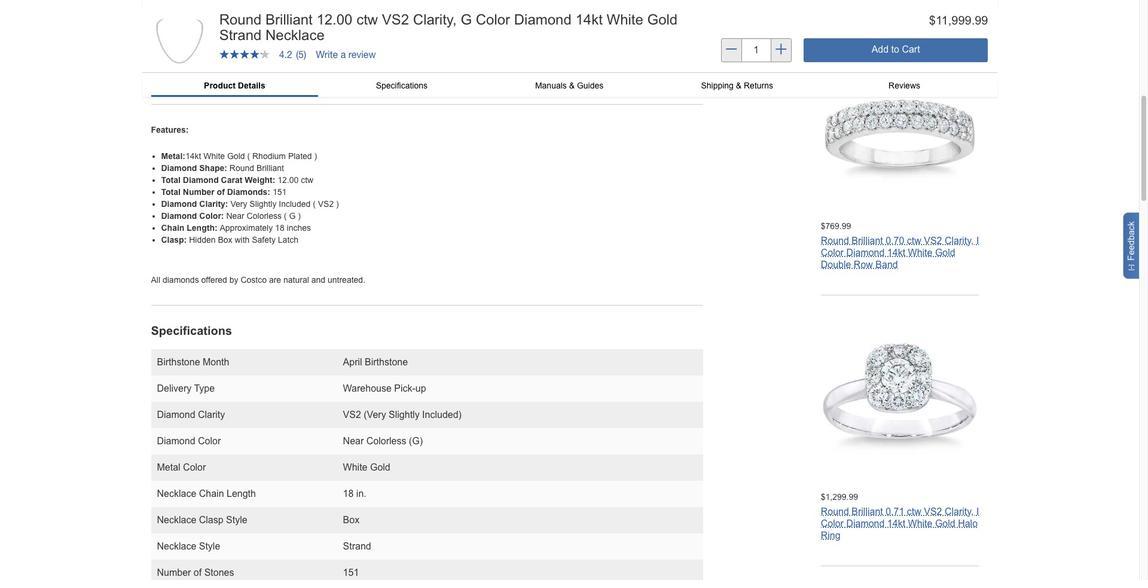 Task type: locate. For each thing, give the bounding box(es) containing it.
0 vertical spatial slightly
[[250, 199, 277, 209]]

14kt inside metal: 14kt white gold ( rhodium plated ) diamond shape: round brilliant total diamond carat weight: 12.00 ctw total number of diamonds: 151 diamond clarity: very slightly included ( vs2 ) diamond color: near colorless ( g ) chain length: approximately 18 inches clasp: hidden box with safety latch
[[185, 151, 201, 161]]

0 horizontal spatial colorless
[[247, 211, 282, 220]]

1 vertical spatial product
[[204, 80, 236, 90]]

product down only.
[[204, 80, 236, 90]]

shipping & returns link
[[654, 79, 821, 92]]

14kt
[[576, 11, 603, 28], [185, 151, 201, 161], [888, 248, 906, 258], [888, 518, 906, 528]]

necklace up necklace style on the bottom left of page
[[157, 515, 196, 525]]

0 horizontal spatial slightly
[[250, 199, 277, 209]]

clarity,
[[413, 11, 457, 28], [945, 236, 974, 246], [945, 506, 974, 517]]

and down only.
[[221, 74, 235, 84]]

color
[[476, 11, 510, 28], [821, 248, 844, 258], [198, 436, 221, 446], [183, 462, 206, 473], [821, 518, 844, 528]]

details up or
[[200, 20, 239, 33]]

qualifying
[[268, 46, 313, 56]]

1 vertical spatial colorless
[[367, 436, 406, 446]]

vs2 inside $769.99 round brilliant 0.70 ctw vs2 clarity, i color diamond 14kt white gold double row band
[[924, 236, 942, 246]]

any
[[257, 74, 270, 84]]

strand down 18 in.
[[343, 541, 371, 552]]

1 horizontal spatial strand
[[343, 541, 371, 552]]

calculated
[[612, 61, 649, 70]]

1 vertical spatial i
[[977, 506, 979, 517]]

0 vertical spatial chain
[[161, 223, 184, 232]]

slightly down pick-
[[389, 410, 420, 420]]

necklace clasp style
[[157, 515, 247, 525]]

0 horizontal spatial &
[[569, 80, 575, 90]]

of inside metal: 14kt white gold ( rhodium plated ) diamond shape: round brilliant total diamond carat weight: 12.00 ctw total number of diamonds: 151 diamond clarity: very slightly included ( vs2 ) diamond color: near colorless ( g ) chain length: approximately 18 inches clasp: hidden box with safety latch
[[217, 187, 225, 197]]

) right the included
[[336, 199, 339, 209]]

i inside $769.99 round brilliant 0.70 ctw vs2 clarity, i color diamond 14kt white gold double row band
[[977, 236, 979, 246]]

$300
[[424, 46, 446, 56]]

2 vertical spatial (
[[284, 211, 287, 220]]

necklace up number of stones
[[157, 541, 196, 552]]

slightly
[[250, 199, 277, 209], [389, 410, 420, 420]]

0 horizontal spatial style
[[199, 541, 220, 552]]

2 vertical spatial ctw
[[907, 506, 922, 517]]

product up spend
[[151, 20, 196, 33]]

is
[[603, 61, 609, 70]]

14kt inside $769.99 round brilliant 0.70 ctw vs2 clarity, i color diamond 14kt white gold double row band
[[888, 248, 906, 258]]

warehouse pick-up
[[343, 383, 426, 394]]

product details down only.
[[204, 80, 265, 90]]

write
[[316, 49, 338, 60]]

0 horizontal spatial birthstone
[[157, 357, 200, 367]]

brilliant up qualifying
[[266, 11, 313, 28]]

birthstone up delivery
[[157, 357, 200, 367]]

1 horizontal spatial colorless
[[367, 436, 406, 446]]

0 horizontal spatial box
[[218, 235, 232, 244]]

1 vertical spatial box
[[343, 515, 360, 525]]

chain up clasp
[[199, 489, 224, 499]]

gold inside $769.99 round brilliant 0.70 ctw vs2 clarity, i color diamond 14kt white gold double row band
[[935, 248, 956, 258]]

1
[[257, 61, 261, 70]]

white inside $1,299.99 round brilliant 0.71 ctw vs2 clarity, i color diamond 14kt white gold halo ring
[[908, 518, 933, 528]]

ctw inside $769.99 round brilliant 0.70 ctw vs2 clarity, i color diamond 14kt white gold double row band
[[907, 236, 922, 246]]

coupons,
[[294, 74, 328, 84]]

0 vertical spatial total
[[161, 175, 181, 185]]

color right metal
[[183, 462, 206, 473]]

0 vertical spatial box
[[218, 235, 232, 244]]

1 vertical spatial style
[[199, 541, 220, 552]]

vs2 right the included
[[318, 199, 334, 209]]

jewelry
[[315, 46, 350, 56]]

style down clasp
[[199, 541, 220, 552]]

0 vertical spatial ctw
[[357, 11, 378, 28]]

( right the included
[[313, 199, 316, 209]]

box down 18
[[343, 515, 360, 525]]

number down necklace style on the bottom left of page
[[157, 568, 191, 578]]

g
[[461, 11, 472, 28]]

round up carat
[[230, 163, 254, 173]]

color down clarity on the bottom
[[198, 436, 221, 446]]

april
[[343, 357, 362, 367]]

0 horizontal spatial specifications
[[151, 324, 232, 337]]

14kt up valid
[[576, 11, 603, 28]]

None button
[[804, 38, 988, 62]]

2 & from the left
[[736, 80, 742, 90]]

diamond down $1,299.99
[[847, 518, 885, 528]]

0 horizontal spatial near
[[226, 211, 244, 220]]

a up one
[[532, 46, 538, 56]]

qualifying jewelry items link
[[268, 46, 378, 56]]

birthstone up warehouse pick-up
[[365, 357, 408, 367]]

0 horizontal spatial product
[[151, 20, 196, 33]]

brilliant inside metal: 14kt white gold ( rhodium plated ) diamond shape: round brilliant total diamond carat weight: 12.00 ctw total number of diamonds: 151 diamond clarity: very slightly included ( vs2 ) diamond color: near colorless ( g ) chain length: approximately 18 inches clasp: hidden box with safety latch
[[257, 163, 284, 173]]

colorless
[[247, 211, 282, 220], [367, 436, 406, 446]]

0 vertical spatial number
[[183, 187, 215, 197]]

ctw inside round brilliant 12.00 ctw vs2 clarity, g color diamond 14kt  white gold strand necklace
[[357, 11, 378, 28]]

necklace for necklace chain length
[[157, 489, 196, 499]]

round down $769.99
[[821, 236, 849, 246]]

colorless down (very
[[367, 436, 406, 446]]

0 horizontal spatial (
[[247, 151, 250, 161]]

round brilliant 0.71 ctw vs2 clarity, i color diamond 14kt white gold halo ring image
[[821, 320, 979, 478]]

1 horizontal spatial near
[[343, 436, 364, 446]]

clasp:
[[161, 235, 187, 244]]

clarity, inside $1,299.99 round brilliant 0.71 ctw vs2 clarity, i color diamond 14kt white gold halo ring
[[945, 506, 974, 517]]

18 inches
[[275, 223, 311, 232]]

membership.
[[322, 61, 371, 70]]

ctw up spend $1,999 or more on qualifying jewelry items and save $300 off of your order a checkout. in the top of the page
[[357, 11, 378, 28]]

) right plated
[[314, 151, 317, 161]]

and up purchase
[[381, 46, 398, 56]]

diamond down metal:
[[161, 163, 197, 173]]

features:
[[151, 125, 189, 135]]

details down limit
[[238, 80, 265, 90]]

1 horizontal spatial &
[[736, 80, 742, 90]]

vs2 right 0.71
[[924, 506, 942, 517]]

diamond
[[514, 11, 572, 28], [161, 163, 197, 173], [183, 175, 219, 185], [161, 199, 197, 209], [161, 211, 197, 220], [847, 248, 885, 258], [157, 410, 195, 420], [157, 436, 195, 446], [847, 518, 885, 528]]

near up white gold
[[343, 436, 364, 446]]

1 i from the top
[[977, 236, 979, 246]]

1 horizontal spatial )
[[336, 199, 339, 209]]

necklace inside round brilliant 12.00 ctw vs2 clarity, g color diamond 14kt  white gold strand necklace
[[266, 27, 325, 43]]

april birthstone
[[343, 357, 408, 367]]

number up clarity:
[[183, 187, 215, 197]]

(very
[[364, 410, 386, 420]]

other
[[273, 74, 292, 84]]

white
[[607, 11, 644, 28], [204, 151, 225, 161], [908, 248, 933, 258], [343, 462, 368, 473], [908, 518, 933, 528]]

4.2 (5)
[[279, 49, 306, 60]]

necklace
[[266, 27, 325, 43], [157, 489, 196, 499], [157, 515, 196, 525], [157, 541, 196, 552]]

metal:
[[161, 151, 185, 161]]

1 horizontal spatial box
[[343, 515, 360, 525]]

by
[[230, 275, 238, 285]]

0 vertical spatial near
[[226, 211, 244, 220]]

necklace style
[[157, 541, 220, 552]]

i
[[977, 236, 979, 246], [977, 506, 979, 517]]

0 vertical spatial clarity,
[[413, 11, 457, 28]]

specifications down purchase
[[376, 80, 428, 90]]

strand up more
[[219, 27, 262, 43]]

color right g
[[476, 11, 510, 28]]

1 vertical spatial number
[[157, 568, 191, 578]]

items
[[353, 46, 378, 56]]

length:
[[187, 223, 217, 232]]

untreated.
[[328, 275, 365, 285]]

14kt down 0.71
[[888, 518, 906, 528]]

vs2 left (very
[[343, 410, 361, 420]]

(g)
[[409, 436, 423, 446]]

color up the ring
[[821, 518, 844, 528]]

metal: 14kt white gold ( rhodium plated ) diamond shape: round brilliant total diamond carat weight: 12.00 ctw total number of diamonds: 151 diamond clarity: very slightly included ( vs2 ) diamond color: near colorless ( g ) chain length: approximately 18 inches clasp: hidden box with safety latch
[[161, 151, 346, 244]]

slightly inside metal: 14kt white gold ( rhodium plated ) diamond shape: round brilliant total diamond carat weight: 12.00 ctw total number of diamonds: 151 diamond clarity: very slightly included ( vs2 ) diamond color: near colorless ( g ) chain length: approximately 18 inches clasp: hidden box with safety latch
[[250, 199, 277, 209]]

total
[[161, 175, 181, 185], [161, 187, 181, 197]]

1 vertical spatial strand
[[343, 541, 371, 552]]

14kt inside $1,299.99 round brilliant 0.71 ctw vs2 clarity, i color diamond 14kt white gold halo ring
[[888, 518, 906, 528]]

shipping,
[[185, 74, 219, 84]]

vs2 inside round brilliant 12.00 ctw vs2 clarity, g color diamond 14kt  white gold strand necklace
[[382, 11, 409, 28]]

near down very
[[226, 211, 244, 220]]

ctw for round brilliant 0.71 ctw vs2 clarity, i color diamond 14kt white gold halo ring
[[907, 506, 922, 517]]

color inside $769.99 round brilliant 0.70 ctw vs2 clarity, i color diamond 14kt white gold double row band
[[821, 248, 844, 258]]

diamond down delivery
[[157, 410, 195, 420]]

included
[[279, 199, 311, 209]]

0 horizontal spatial strand
[[219, 27, 262, 43]]

0 vertical spatial )
[[314, 151, 317, 161]]

qualifying
[[420, 61, 457, 70]]

necklace up qualifying
[[266, 27, 325, 43]]

1 horizontal spatial 151
[[343, 568, 359, 578]]

14kt down 0.70
[[888, 248, 906, 258]]

strand
[[219, 27, 262, 43], [343, 541, 371, 552]]

diamond up row
[[847, 248, 885, 258]]

metal color
[[157, 462, 206, 473]]

warehouse
[[343, 383, 392, 394]]

colorless up 'approximately'
[[247, 211, 282, 220]]

ctw right 0.71
[[907, 506, 922, 517]]

ctw for round brilliant 0.70 ctw vs2 clarity, i color diamond 14kt white gold double row band
[[907, 236, 922, 246]]

necklace down metal color
[[157, 489, 196, 499]]

brilliant
[[266, 11, 313, 28], [257, 163, 284, 173], [852, 236, 883, 246], [852, 506, 883, 517]]

you may also like
[[821, 37, 899, 47]]

151
[[273, 187, 287, 197], [343, 568, 359, 578]]

1 vertical spatial details
[[238, 80, 265, 90]]

specifications up the "birthstone month"
[[151, 324, 232, 337]]

diamond inside $1,299.99 round brilliant 0.71 ctw vs2 clarity, i color diamond 14kt white gold halo ring
[[847, 518, 885, 528]]

brilliant up row
[[852, 236, 883, 246]]

clarity, inside round brilliant 12.00 ctw vs2 clarity, g color diamond 14kt  white gold strand necklace
[[413, 11, 457, 28]]

diamond up checkout.
[[514, 11, 572, 28]]

brilliant left 0.71
[[852, 506, 883, 517]]

1 horizontal spatial (
[[284, 211, 287, 220]]

after
[[238, 74, 254, 84]]

0 vertical spatial strand
[[219, 27, 262, 43]]

of inside valid 11/27/23 through 12/18/23. online-only. limit 1 redemption per membership. purchase of qualifying items must be in one transaction; total is calculated before taxes, fees and shipping, and after any other coupons, discounts, and offers.
[[411, 61, 418, 70]]

round down $1,299.99
[[821, 506, 849, 517]]

0 vertical spatial 151
[[273, 187, 287, 197]]

box inside metal: 14kt white gold ( rhodium plated ) diamond shape: round brilliant total diamond carat weight: 12.00 ctw total number of diamonds: 151 diamond clarity: very slightly included ( vs2 ) diamond color: near colorless ( g ) chain length: approximately 18 inches clasp: hidden box with safety latch
[[218, 235, 232, 244]]

plated
[[288, 151, 312, 161]]

1 horizontal spatial specifications
[[376, 80, 428, 90]]

a up membership.
[[341, 49, 346, 60]]

ctw right 0.70
[[907, 236, 922, 246]]

1 vertical spatial slightly
[[389, 410, 420, 420]]

vs2
[[382, 11, 409, 28], [318, 199, 334, 209], [924, 236, 942, 246], [343, 410, 361, 420], [924, 506, 942, 517]]

items
[[459, 61, 480, 70]]

round
[[219, 11, 262, 28], [230, 163, 254, 173], [821, 236, 849, 246], [821, 506, 849, 517]]

1 vertical spatial clarity,
[[945, 236, 974, 246]]

$1,299.99
[[821, 492, 858, 502]]

& left guides
[[569, 80, 575, 90]]

ctw inside $1,299.99 round brilliant 0.71 ctw vs2 clarity, i color diamond 14kt white gold halo ring
[[907, 506, 922, 517]]

clarity, for round brilliant 0.71 ctw vs2 clarity, i color diamond 14kt white gold halo ring
[[945, 506, 974, 517]]

natural
[[284, 275, 309, 285]]

reviews
[[889, 80, 921, 90]]

1 vertical spatial ctw
[[907, 236, 922, 246]]

slightly down diamonds:
[[250, 199, 277, 209]]

0 horizontal spatial 151
[[273, 187, 287, 197]]

0 horizontal spatial chain
[[161, 223, 184, 232]]

transaction;
[[540, 61, 583, 70]]

brilliant down rhodium
[[257, 163, 284, 173]]

2 i from the top
[[977, 506, 979, 517]]

1 horizontal spatial style
[[226, 515, 247, 525]]

brilliant inside round brilliant 12.00 ctw vs2 clarity, g color diamond 14kt  white gold strand necklace
[[266, 11, 313, 28]]

vs2 up save
[[382, 11, 409, 28]]

your
[[482, 46, 503, 56]]

round brilliant 12.00 ctw vs2 clarity, g color diamond 14kt  white gold strand necklace image
[[151, 12, 207, 68]]

box left the with
[[218, 235, 232, 244]]

1 vertical spatial total
[[161, 187, 181, 197]]

offered
[[201, 275, 227, 285]]

0 vertical spatial i
[[977, 236, 979, 246]]

None telephone field
[[742, 38, 771, 62]]

1 vertical spatial specifications
[[151, 324, 232, 337]]

1 birthstone from the left
[[157, 357, 200, 367]]

1 vertical spatial (
[[313, 199, 316, 209]]

of down save
[[411, 61, 418, 70]]

round brilliant 0.71 ctw vs2 clarity, i color diamond 14kt white gold halo ring link
[[821, 506, 979, 540]]

product
[[151, 20, 196, 33], [204, 80, 236, 90]]

style right clasp
[[226, 515, 247, 525]]

before
[[652, 61, 675, 70]]

chain up clasp:
[[161, 223, 184, 232]]

( left g )
[[284, 211, 287, 220]]

also
[[860, 37, 879, 47]]

)
[[314, 151, 317, 161], [336, 199, 339, 209]]

i inside $1,299.99 round brilliant 0.71 ctw vs2 clarity, i color diamond 14kt white gold halo ring
[[977, 506, 979, 517]]

1 vertical spatial chain
[[199, 489, 224, 499]]

product details up $1,999
[[151, 20, 239, 33]]

( left rhodium
[[247, 151, 250, 161]]

round inside $1,299.99 round brilliant 0.71 ctw vs2 clarity, i color diamond 14kt white gold halo ring
[[821, 506, 849, 517]]

number inside metal: 14kt white gold ( rhodium plated ) diamond shape: round brilliant total diamond carat weight: 12.00 ctw total number of diamonds: 151 diamond clarity: very slightly included ( vs2 ) diamond color: near colorless ( g ) chain length: approximately 18 inches clasp: hidden box with safety latch
[[183, 187, 215, 197]]

diamond inside round brilliant 12.00 ctw vs2 clarity, g color diamond 14kt  white gold strand necklace
[[514, 11, 572, 28]]

manuals & guides
[[535, 80, 604, 90]]

like
[[881, 37, 899, 47]]

near colorless (g)
[[343, 436, 423, 446]]

1 horizontal spatial birthstone
[[365, 357, 408, 367]]

birthstone month
[[157, 357, 229, 367]]

color up double
[[821, 248, 844, 258]]

vs2 right 0.70
[[924, 236, 942, 246]]

2 vertical spatial clarity,
[[945, 506, 974, 517]]

0 vertical spatial product details
[[151, 20, 239, 33]]

number
[[183, 187, 215, 197], [157, 568, 191, 578]]

$
[[929, 14, 936, 27]]

feedback link
[[1123, 212, 1144, 279]]

0 vertical spatial colorless
[[247, 211, 282, 220]]

details inside product details link
[[238, 80, 265, 90]]

diamond up length:
[[161, 199, 197, 209]]

of up clarity:
[[217, 187, 225, 197]]

birthstone
[[157, 357, 200, 367], [365, 357, 408, 367]]

1 & from the left
[[569, 80, 575, 90]]

guides
[[577, 80, 604, 90]]

and down 12/18/23.
[[169, 74, 183, 84]]

& left returns
[[736, 80, 742, 90]]

round up more
[[219, 11, 262, 28]]

stones
[[204, 568, 234, 578]]

diamond up clasp:
[[161, 211, 197, 220]]

round inside metal: 14kt white gold ( rhodium plated ) diamond shape: round brilliant total diamond carat weight: 12.00 ctw total number of diamonds: 151 diamond clarity: very slightly included ( vs2 ) diamond color: near colorless ( g ) chain length: approximately 18 inches clasp: hidden box with safety latch
[[230, 163, 254, 173]]

14kt up shape:
[[185, 151, 201, 161]]

month
[[203, 357, 229, 367]]

clarity, inside $769.99 round brilliant 0.70 ctw vs2 clarity, i color diamond 14kt white gold double row band
[[945, 236, 974, 246]]



Task type: describe. For each thing, give the bounding box(es) containing it.
safety
[[252, 235, 276, 244]]

1 horizontal spatial chain
[[199, 489, 224, 499]]

approximately
[[220, 223, 273, 232]]

of left stones on the left bottom
[[194, 568, 202, 578]]

rhodium
[[252, 151, 286, 161]]

diamonds
[[163, 275, 199, 285]]

up
[[416, 383, 426, 394]]

all
[[151, 275, 160, 285]]

white gold
[[343, 462, 390, 473]]

2 total from the top
[[161, 187, 181, 197]]

must
[[482, 61, 500, 70]]

strand inside round brilliant 12.00 ctw vs2 clarity, g color diamond 14kt  white gold strand necklace
[[219, 27, 262, 43]]

round inside $769.99 round brilliant 0.70 ctw vs2 clarity, i color diamond 14kt white gold double row band
[[821, 236, 849, 246]]

pick-
[[394, 383, 416, 394]]

you
[[821, 37, 837, 47]]

& for shipping
[[736, 80, 742, 90]]

product details link
[[151, 79, 318, 95]]

diamond clarity
[[157, 410, 225, 420]]

save
[[400, 46, 422, 56]]

diamond down shape:
[[183, 175, 219, 185]]

diamonds:
[[227, 187, 270, 197]]

white inside round brilliant 12.00 ctw vs2 clarity, g color diamond 14kt  white gold strand necklace
[[607, 11, 644, 28]]

on
[[253, 46, 265, 56]]

gold inside $1,299.99 round brilliant 0.71 ctw vs2 clarity, i color diamond 14kt white gold halo ring
[[935, 518, 956, 528]]

discounts,
[[330, 74, 368, 84]]

12.00
[[317, 11, 353, 28]]

online-
[[188, 61, 215, 70]]

redemption
[[264, 61, 305, 70]]

shipping
[[701, 80, 734, 90]]

$1,999
[[183, 46, 212, 56]]

0 vertical spatial style
[[226, 515, 247, 525]]

11/27/23
[[608, 47, 640, 56]]

2 birthstone from the left
[[365, 357, 408, 367]]

151 inside metal: 14kt white gold ( rhodium plated ) diamond shape: round brilliant total diamond carat weight: 12.00 ctw total number of diamonds: 151 diamond clarity: very slightly included ( vs2 ) diamond color: near colorless ( g ) chain length: approximately 18 inches clasp: hidden box with safety latch
[[273, 187, 287, 197]]

necklace for necklace style
[[157, 541, 196, 552]]

delivery type
[[157, 383, 215, 394]]

4.2
[[279, 49, 292, 60]]

colorless inside metal: 14kt white gold ( rhodium plated ) diamond shape: round brilliant total diamond carat weight: 12.00 ctw total number of diamonds: 151 diamond clarity: very slightly included ( vs2 ) diamond color: near colorless ( g ) chain length: approximately 18 inches clasp: hidden box with safety latch
[[247, 211, 282, 220]]

1 vertical spatial 151
[[343, 568, 359, 578]]

brilliant inside $1,299.99 round brilliant 0.71 ctw vs2 clarity, i color diamond 14kt white gold halo ring
[[852, 506, 883, 517]]

necklace chain length
[[157, 489, 256, 499]]

gold inside metal: 14kt white gold ( rhodium plated ) diamond shape: round brilliant total diamond carat weight: 12.00 ctw total number of diamonds: 151 diamond clarity: very slightly included ( vs2 ) diamond color: near colorless ( g ) chain length: approximately 18 inches clasp: hidden box with safety latch
[[227, 151, 245, 161]]

round brilliant 0.70 ctw vs2 clarity, i color diamond 14kt white gold double row band link
[[821, 236, 979, 270]]

valid 11/27/23 through 12/18/23. online-only. limit 1 redemption per membership. purchase of qualifying items must be in one transaction; total is calculated before taxes, fees and shipping, and after any other coupons, discounts, and offers.
[[151, 47, 700, 84]]

spend $1,999 or more on qualifying jewelry items and save $300 off of your order a checkout.
[[151, 46, 585, 56]]

white inside metal: 14kt white gold ( rhodium plated ) diamond shape: round brilliant total diamond carat weight: 12.00 ctw total number of diamonds: 151 diamond clarity: very slightly included ( vs2 ) diamond color: near colorless ( g ) chain length: approximately 18 inches clasp: hidden box with safety latch
[[204, 151, 225, 161]]

12.00 ctw
[[278, 175, 314, 185]]

color inside round brilliant 12.00 ctw vs2 clarity, g color diamond 14kt  white gold strand necklace
[[476, 11, 510, 28]]

1 horizontal spatial a
[[532, 46, 538, 56]]

(5)
[[296, 49, 306, 60]]

reviews link
[[821, 79, 988, 92]]

12/18/23.
[[151, 61, 186, 70]]

brilliant inside $769.99 round brilliant 0.70 ctw vs2 clarity, i color diamond 14kt white gold double row band
[[852, 236, 883, 246]]

1 total from the top
[[161, 175, 181, 185]]

review
[[349, 49, 376, 60]]

vs2 inside $1,299.99 round brilliant 0.71 ctw vs2 clarity, i color diamond 14kt white gold halo ring
[[924, 506, 942, 517]]

0 horizontal spatial a
[[341, 49, 346, 60]]

clarity, for round brilliant 0.70 ctw vs2 clarity, i color diamond 14kt white gold double row band
[[945, 236, 974, 246]]

0 vertical spatial product
[[151, 20, 196, 33]]

0 horizontal spatial )
[[314, 151, 317, 161]]

are
[[269, 275, 281, 285]]

one
[[523, 61, 537, 70]]

shipping & returns
[[701, 80, 773, 90]]

round brilliant 0.70 ctw vs2 clarity, i color diamond 14kt white gold double row band image
[[821, 49, 979, 208]]

type
[[194, 383, 215, 394]]

necklace for necklace clasp style
[[157, 515, 196, 525]]

band
[[876, 260, 898, 270]]

valid
[[588, 47, 606, 56]]

1 horizontal spatial slightly
[[389, 410, 420, 420]]

through
[[642, 47, 671, 56]]

vs2 inside metal: 14kt white gold ( rhodium plated ) diamond shape: round brilliant total diamond carat weight: 12.00 ctw total number of diamonds: 151 diamond clarity: very slightly included ( vs2 ) diamond color: near colorless ( g ) chain length: approximately 18 inches clasp: hidden box with safety latch
[[318, 199, 334, 209]]

diamond up metal color
[[157, 436, 195, 446]]

i for round brilliant 0.70 ctw vs2 clarity, i color diamond 14kt white gold double row band
[[977, 236, 979, 246]]

and down purchase
[[370, 74, 384, 84]]

1 horizontal spatial product
[[204, 80, 236, 90]]

write a review button
[[316, 49, 376, 60]]

near inside metal: 14kt white gold ( rhodium plated ) diamond shape: round brilliant total diamond carat weight: 12.00 ctw total number of diamonds: 151 diamond clarity: very slightly included ( vs2 ) diamond color: near colorless ( g ) chain length: approximately 18 inches clasp: hidden box with safety latch
[[226, 211, 244, 220]]

$1,299.99 round brilliant 0.71 ctw vs2 clarity, i color diamond 14kt white gold halo ring
[[821, 492, 979, 540]]

number of stones
[[157, 568, 234, 578]]

with
[[235, 235, 250, 244]]

of up items
[[470, 46, 479, 56]]

carat
[[221, 175, 242, 185]]

row
[[854, 260, 873, 270]]

taxes,
[[678, 61, 700, 70]]

purchase
[[373, 61, 408, 70]]

weight:
[[245, 175, 275, 185]]

diamond color
[[157, 436, 221, 446]]

and right natural
[[311, 275, 325, 285]]

chain inside metal: 14kt white gold ( rhodium plated ) diamond shape: round brilliant total diamond carat weight: 12.00 ctw total number of diamonds: 151 diamond clarity: very slightly included ( vs2 ) diamond color: near colorless ( g ) chain length: approximately 18 inches clasp: hidden box with safety latch
[[161, 223, 184, 232]]

specifications link
[[318, 79, 485, 92]]

18
[[343, 489, 354, 499]]

delivery
[[157, 383, 192, 394]]

& for manuals
[[569, 80, 575, 90]]

total
[[585, 61, 601, 70]]

checkout.
[[540, 46, 585, 56]]

double
[[821, 260, 851, 270]]

0.71
[[886, 506, 905, 517]]

shape:
[[199, 163, 227, 173]]

in.
[[356, 489, 367, 499]]

hidden
[[189, 235, 216, 244]]

clarity:
[[199, 199, 228, 209]]

14kt inside round brilliant 12.00 ctw vs2 clarity, g color diamond 14kt  white gold strand necklace
[[576, 11, 603, 28]]

1 vertical spatial )
[[336, 199, 339, 209]]

more
[[227, 46, 251, 56]]

only.
[[215, 61, 234, 70]]

diamond inside $769.99 round brilliant 0.70 ctw vs2 clarity, i color diamond 14kt white gold double row band
[[847, 248, 885, 258]]

costco
[[241, 275, 267, 285]]

0 vertical spatial details
[[200, 20, 239, 33]]

round inside round brilliant 12.00 ctw vs2 clarity, g color diamond 14kt  white gold strand necklace
[[219, 11, 262, 28]]

i for round brilliant 0.71 ctw vs2 clarity, i color diamond 14kt white gold halo ring
[[977, 506, 979, 517]]

or
[[215, 46, 224, 56]]

0 vertical spatial specifications
[[376, 80, 428, 90]]

1 vertical spatial product details
[[204, 80, 265, 90]]

color inside $1,299.99 round brilliant 0.71 ctw vs2 clarity, i color diamond 14kt white gold halo ring
[[821, 518, 844, 528]]

gold inside round brilliant 12.00 ctw vs2 clarity, g color diamond 14kt  white gold strand necklace
[[648, 11, 678, 28]]

round brilliant 12.00 ctw vs2 clarity, g color diamond 14kt  white gold strand necklace
[[219, 11, 678, 43]]

off
[[448, 46, 468, 56]]

1 vertical spatial near
[[343, 436, 364, 446]]

0 vertical spatial (
[[247, 151, 250, 161]]

color:
[[199, 211, 224, 220]]

spend
[[151, 46, 180, 56]]

2 horizontal spatial (
[[313, 199, 316, 209]]

white inside $769.99 round brilliant 0.70 ctw vs2 clarity, i color diamond 14kt white gold double row band
[[908, 248, 933, 258]]



Task type: vqa. For each thing, say whether or not it's contained in the screenshot.


